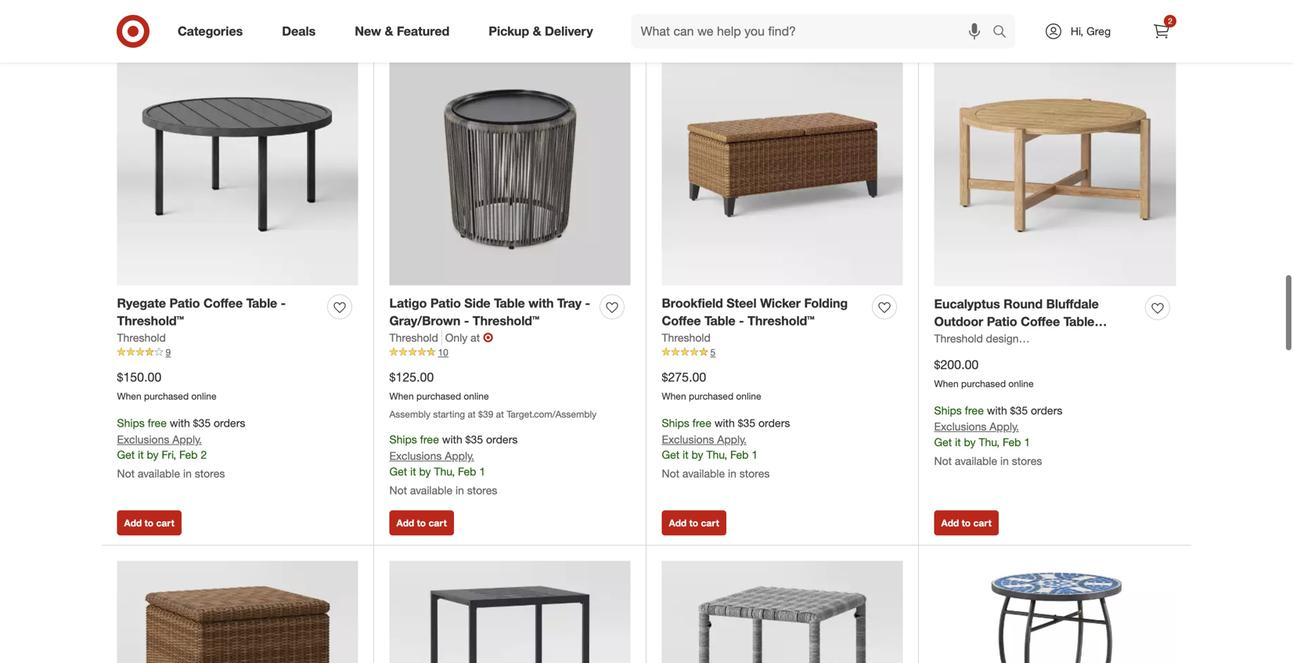 Task type: locate. For each thing, give the bounding box(es) containing it.
stores for $150.00
[[195, 467, 225, 481]]

bluffdale
[[1047, 296, 1099, 312]]

free down $200.00 when purchased online
[[965, 404, 984, 417]]

available inside "ships free with $35 orders exclusions apply. get it by fri, feb 2 not available in stores"
[[138, 467, 180, 481]]

ships down $200.00
[[935, 404, 962, 417]]

exclusions inside "ships free with $35 orders exclusions apply. get it by fri, feb 2 not available in stores"
[[117, 432, 169, 446]]

cart for latigo patio side table with tray - gray/brown - threshold™
[[429, 517, 447, 529]]

0 horizontal spatial 1
[[480, 465, 486, 478]]

1 horizontal spatial threshold link
[[390, 330, 442, 346]]

greg
[[1087, 24, 1111, 38]]

ships down assembly
[[390, 433, 417, 446]]

patio for side
[[431, 296, 461, 311]]

it left "fri,"
[[138, 448, 144, 462]]

orders down w/studio
[[1031, 404, 1063, 417]]

orders for $150.00
[[214, 416, 245, 430]]

threshold up 5
[[662, 331, 711, 345]]

purchased
[[962, 378, 1006, 390], [144, 390, 189, 402], [417, 390, 461, 402], [689, 390, 734, 402]]

$35
[[1011, 404, 1028, 417], [193, 416, 211, 430], [738, 416, 756, 430], [466, 433, 483, 446]]

at left ¬
[[471, 331, 480, 345]]

designed inside 'link'
[[986, 332, 1032, 345]]

by for $200.00
[[964, 435, 976, 449]]

it down $275.00 when purchased online at the bottom of page
[[683, 448, 689, 462]]

1 horizontal spatial 2
[[1169, 16, 1173, 26]]

with up "fri,"
[[170, 416, 190, 430]]

orders
[[1031, 404, 1063, 417], [214, 416, 245, 430], [759, 416, 790, 430], [486, 433, 518, 446]]

1 horizontal spatial thu,
[[707, 448, 728, 462]]

apply. up "fri,"
[[172, 432, 202, 446]]

by left "fri,"
[[147, 448, 159, 462]]

by for $275.00
[[692, 448, 704, 462]]

2 right "fri,"
[[201, 448, 207, 462]]

9 link
[[117, 346, 358, 360]]

table inside brookfield steel wicker folding coffee table - threshold™
[[705, 313, 736, 329]]

1 horizontal spatial patio
[[431, 296, 461, 311]]

get inside "ships free with $35 orders exclusions apply. get it by fri, feb 2 not available in stores"
[[117, 448, 135, 462]]

2 horizontal spatial patio
[[987, 314, 1018, 329]]

table down bluffdale
[[1064, 314, 1095, 329]]

by down $275.00 when purchased online at the bottom of page
[[692, 448, 704, 462]]

- up only
[[464, 313, 469, 329]]

threshold™
[[117, 313, 184, 329], [473, 313, 540, 329], [748, 313, 815, 329], [990, 332, 1057, 347]]

mcgee down threshold designed w/studio mcgee 'link'
[[1005, 350, 1048, 365]]

coffee down brookfield
[[662, 313, 701, 329]]

ships down $150.00
[[117, 416, 145, 430]]

$125.00
[[390, 370, 434, 385]]

in
[[1001, 454, 1009, 468], [183, 467, 192, 481], [728, 467, 737, 481], [456, 483, 464, 497]]

patio up gray/brown
[[431, 296, 461, 311]]

ships free with $35 orders exclusions apply. get it by thu, feb 1 not available in stores for $275.00
[[662, 416, 790, 481]]

purchased inside the $125.00 when purchased online assembly starting at $39 at target.com/assembly
[[417, 390, 461, 402]]

han ceramic tile side table - blue/white - christopher knight home image
[[935, 561, 1177, 663], [935, 561, 1177, 663]]

2 horizontal spatial coffee
[[1021, 314, 1061, 329]]

stores inside "ships free with $35 orders exclusions apply. get it by fri, feb 2 not available in stores"
[[195, 467, 225, 481]]

eucalyptus round bluffdale outdoor patio coffee table natural - threshold™ designed with studio mcgee image
[[935, 44, 1177, 286], [935, 44, 1177, 286]]

$35 inside "ships free with $35 orders exclusions apply. get it by fri, feb 2 not available in stores"
[[193, 416, 211, 430]]

$35 for $150.00
[[193, 416, 211, 430]]

- inside brookfield steel wicker folding coffee table - threshold™
[[739, 313, 744, 329]]

0 horizontal spatial designed
[[986, 332, 1032, 345]]

when
[[935, 378, 959, 390], [117, 390, 141, 402], [390, 390, 414, 402], [662, 390, 687, 402]]

when inside the $125.00 when purchased online assembly starting at $39 at target.com/assembly
[[390, 390, 414, 402]]

purchased for $125.00
[[417, 390, 461, 402]]

available
[[955, 454, 998, 468], [138, 467, 180, 481], [683, 467, 725, 481], [410, 483, 453, 497]]

- inside eucalyptus round bluffdale outdoor patio coffee table natural - threshold™ designed with studio mcgee
[[981, 332, 987, 347]]

exclusions down $200.00 when purchased online
[[935, 420, 987, 434]]

0 horizontal spatial coffee
[[204, 296, 243, 311]]

with
[[529, 296, 554, 311], [935, 350, 960, 365], [987, 404, 1008, 417], [170, 416, 190, 430], [715, 416, 735, 430], [442, 433, 463, 446]]

mcgee
[[1082, 332, 1117, 345], [1005, 350, 1048, 365]]

add to cart for latigo patio side table with tray - gray/brown - threshold™
[[397, 517, 447, 529]]

2
[[1169, 16, 1173, 26], [201, 448, 207, 462]]

in inside "ships free with $35 orders exclusions apply. get it by fri, feb 2 not available in stores"
[[183, 467, 192, 481]]

0 vertical spatial mcgee
[[1082, 332, 1117, 345]]

not
[[935, 454, 952, 468], [117, 467, 135, 481], [662, 467, 680, 481], [390, 483, 407, 497]]

designed up studio
[[986, 332, 1032, 345]]

cart
[[156, 0, 175, 12], [156, 517, 175, 529], [429, 517, 447, 529], [701, 517, 720, 529], [974, 517, 992, 529]]

feb down $275.00 when purchased online at the bottom of page
[[731, 448, 749, 462]]

threshold inside 'link'
[[935, 332, 983, 345]]

online
[[1009, 378, 1034, 390], [191, 390, 217, 402], [464, 390, 489, 402], [736, 390, 762, 402]]

ships free with $35 orders exclusions apply. get it by thu, feb 1 not available in stores
[[935, 404, 1063, 468], [662, 416, 790, 481], [390, 433, 518, 497]]

pickup & delivery
[[489, 24, 593, 39]]

patio inside latigo patio side table with tray - gray/brown - threshold™
[[431, 296, 461, 311]]

online down threshold designed w/studio mcgee 'link'
[[1009, 378, 1034, 390]]

online for $200.00
[[1009, 378, 1034, 390]]

online for $275.00
[[736, 390, 762, 402]]

feb down starting
[[458, 465, 476, 478]]

threshold down gray/brown
[[390, 331, 438, 345]]

brookfield steel wicker folding coffee table - threshold™ image
[[662, 44, 903, 285], [662, 44, 903, 285]]

purchased down $150.00
[[144, 390, 189, 402]]

steel
[[727, 296, 757, 311]]

exclusions apply. button down $275.00 when purchased online at the bottom of page
[[662, 432, 747, 447]]

0 horizontal spatial threshold link
[[117, 330, 166, 346]]

it for $275.00
[[683, 448, 689, 462]]

when inside $275.00 when purchased online
[[662, 390, 687, 402]]

exclusions down $275.00 when purchased online at the bottom of page
[[662, 432, 714, 446]]

1 vertical spatial mcgee
[[1005, 350, 1048, 365]]

in for $200.00
[[1001, 454, 1009, 468]]

thu,
[[979, 435, 1000, 449], [707, 448, 728, 462], [434, 465, 455, 478]]

feb inside "ships free with $35 orders exclusions apply. get it by fri, feb 2 not available in stores"
[[179, 448, 198, 462]]

1 for $275.00
[[752, 448, 758, 462]]

patio
[[170, 296, 200, 311], [431, 296, 461, 311], [987, 314, 1018, 329]]

threshold link down gray/brown
[[390, 330, 442, 346]]

henning bar height rectangle patio table - black - threshold™ image
[[390, 561, 631, 663], [390, 561, 631, 663]]

purchased down $275.00
[[689, 390, 734, 402]]

online for $125.00
[[464, 390, 489, 402]]

online inside $200.00 when purchased online
[[1009, 378, 1034, 390]]

designed
[[986, 332, 1032, 345], [1060, 332, 1115, 347]]

0 horizontal spatial thu,
[[434, 465, 455, 478]]

- down steel
[[739, 313, 744, 329]]

1 threshold link from the left
[[117, 330, 166, 346]]

1 horizontal spatial mcgee
[[1082, 332, 1117, 345]]

add to cart
[[124, 0, 175, 12], [124, 517, 175, 529], [397, 517, 447, 529], [669, 517, 720, 529], [942, 517, 992, 529]]

online inside $150.00 when purchased online
[[191, 390, 217, 402]]

free for $275.00
[[693, 416, 712, 430]]

$35 down $200.00 when purchased online
[[1011, 404, 1028, 417]]

table inside eucalyptus round bluffdale outdoor patio coffee table natural - threshold™ designed with studio mcgee
[[1064, 314, 1095, 329]]

add to cart for eucalyptus round bluffdale outdoor patio coffee table natural - threshold™ designed with studio mcgee
[[942, 517, 992, 529]]

- up 9 link on the left bottom of the page
[[281, 296, 286, 311]]

feb for $275.00
[[731, 448, 749, 462]]

table right side
[[494, 296, 525, 311]]

feb right "fri,"
[[179, 448, 198, 462]]

2 horizontal spatial thu,
[[979, 435, 1000, 449]]

coffee up 9 link on the left bottom of the page
[[204, 296, 243, 311]]

folding
[[805, 296, 848, 311]]

feb
[[1003, 435, 1022, 449], [179, 448, 198, 462], [731, 448, 749, 462], [458, 465, 476, 478]]

table down steel
[[705, 313, 736, 329]]

- up studio
[[981, 332, 987, 347]]

in for $150.00
[[183, 467, 192, 481]]

purchased inside $200.00 when purchased online
[[962, 378, 1006, 390]]

thu, down starting
[[434, 465, 455, 478]]

free down $275.00 when purchased online at the bottom of page
[[693, 416, 712, 430]]

threshold up 9
[[117, 331, 166, 345]]

1 horizontal spatial &
[[533, 24, 542, 39]]

2 horizontal spatial ships free with $35 orders exclusions apply. get it by thu, feb 1 not available in stores
[[935, 404, 1063, 468]]

round
[[1004, 296, 1043, 312]]

orders down 5 link
[[759, 416, 790, 430]]

get
[[935, 435, 952, 449], [117, 448, 135, 462], [662, 448, 680, 462], [390, 465, 407, 478]]

exclusions apply. button up "fri,"
[[117, 432, 202, 447]]

ships
[[935, 404, 962, 417], [117, 416, 145, 430], [662, 416, 690, 430], [390, 433, 417, 446]]

2 & from the left
[[533, 24, 542, 39]]

-
[[281, 296, 286, 311], [585, 296, 590, 311], [464, 313, 469, 329], [739, 313, 744, 329], [981, 332, 987, 347]]

starting
[[433, 408, 465, 420]]

exclusions up "fri,"
[[117, 432, 169, 446]]

at
[[471, 331, 480, 345], [468, 408, 476, 420], [496, 408, 504, 420]]

to for brookfield steel wicker folding coffee table - threshold™
[[690, 517, 699, 529]]

pickup
[[489, 24, 530, 39]]

stores
[[1012, 454, 1043, 468], [195, 467, 225, 481], [740, 467, 770, 481], [467, 483, 498, 497]]

feb for $150.00
[[179, 448, 198, 462]]

exclusions apply. button down $200.00 when purchased online
[[935, 419, 1019, 435]]

exclusions apply. button
[[935, 419, 1019, 435], [117, 432, 202, 447], [662, 432, 747, 447], [390, 448, 474, 464]]

eucalyptus round bluffdale outdoor patio coffee table natural - threshold™ designed with studio mcgee
[[935, 296, 1115, 365]]

free inside "ships free with $35 orders exclusions apply. get it by fri, feb 2 not available in stores"
[[148, 416, 167, 430]]

free up "fri,"
[[148, 416, 167, 430]]

1 horizontal spatial 1
[[752, 448, 758, 462]]

apply. down $200.00 when purchased online
[[990, 420, 1019, 434]]

threshold link up 5
[[662, 330, 711, 346]]

ryegate patio coffee table - threshold™
[[117, 296, 286, 329]]

by
[[964, 435, 976, 449], [147, 448, 159, 462], [692, 448, 704, 462], [419, 465, 431, 478]]

available for $150.00
[[138, 467, 180, 481]]

exclusions apply. button for $200.00
[[935, 419, 1019, 435]]

coffee up threshold designed w/studio mcgee
[[1021, 314, 1061, 329]]

purchased inside $275.00 when purchased online
[[689, 390, 734, 402]]

with for eucalyptus round bluffdale outdoor patio coffee table natural - threshold™ designed with studio mcgee
[[987, 404, 1008, 417]]

purchased up starting
[[417, 390, 461, 402]]

10 link
[[390, 346, 631, 360]]

coffee
[[204, 296, 243, 311], [662, 313, 701, 329], [1021, 314, 1061, 329]]

brookfield patio end table with storage - brown - threshold™ image
[[117, 561, 358, 663], [117, 561, 358, 663]]

when down $275.00
[[662, 390, 687, 402]]

apply. inside "ships free with $35 orders exclusions apply. get it by fri, feb 2 not available in stores"
[[172, 432, 202, 446]]

to for ryegate patio coffee table - threshold™
[[145, 517, 154, 529]]

free
[[965, 404, 984, 417], [148, 416, 167, 430], [693, 416, 712, 430], [420, 433, 439, 446]]

threshold inside threshold only at ¬
[[390, 331, 438, 345]]

0 horizontal spatial &
[[385, 24, 393, 39]]

get for $150.00
[[117, 448, 135, 462]]

¬
[[483, 330, 493, 345]]

hi,
[[1071, 24, 1084, 38]]

feb down $200.00 when purchased online
[[1003, 435, 1022, 449]]

ships for $200.00
[[935, 404, 962, 417]]

& right pickup
[[533, 24, 542, 39]]

ships inside "ships free with $35 orders exclusions apply. get it by fri, feb 2 not available in stores"
[[117, 416, 145, 430]]

add to cart for brookfield steel wicker folding coffee table - threshold™
[[669, 517, 720, 529]]

1 horizontal spatial designed
[[1060, 332, 1115, 347]]

threshold link up 9
[[117, 330, 166, 346]]

brookfield
[[662, 296, 723, 311]]

1 horizontal spatial ships free with $35 orders exclusions apply. get it by thu, feb 1 not available in stores
[[662, 416, 790, 481]]

add to cart button
[[117, 0, 182, 19], [117, 510, 182, 536], [390, 510, 454, 536], [662, 510, 727, 536], [935, 510, 999, 536]]

ships free with $35 orders exclusions apply. get it by thu, feb 1 not available in stores down $200.00 when purchased online
[[935, 404, 1063, 468]]

$200.00 when purchased online
[[935, 357, 1034, 390]]

designed inside eucalyptus round bluffdale outdoor patio coffee table natural - threshold™ designed with studio mcgee
[[1060, 332, 1115, 347]]

threshold down outdoor in the right of the page
[[935, 332, 983, 345]]

patio down round
[[987, 314, 1018, 329]]

by down $200.00 when purchased online
[[964, 435, 976, 449]]

add for brookfield steel wicker folding coffee table - threshold™
[[669, 517, 687, 529]]

$35 down $150.00 when purchased online
[[193, 416, 211, 430]]

online up $39
[[464, 390, 489, 402]]

when inside $200.00 when purchased online
[[935, 378, 959, 390]]

search
[[986, 25, 1024, 40]]

ryegate patio coffee table - threshold™ image
[[117, 44, 358, 285], [117, 44, 358, 285]]

categories
[[178, 24, 243, 39]]

exclusions down assembly
[[390, 449, 442, 463]]

$35 down $39
[[466, 433, 483, 446]]

when for $125.00
[[390, 390, 414, 402]]

thu, down $275.00 when purchased online at the bottom of page
[[707, 448, 728, 462]]

cart for eucalyptus round bluffdale outdoor patio coffee table natural - threshold™ designed with studio mcgee
[[974, 517, 992, 529]]

online down 5 link
[[736, 390, 762, 402]]

0 horizontal spatial mcgee
[[1005, 350, 1048, 365]]

patio right "ryegate"
[[170, 296, 200, 311]]

by down assembly
[[419, 465, 431, 478]]

ships free with $35 orders exclusions apply. get it by thu, feb 1 not available in stores for $200.00
[[935, 404, 1063, 468]]

by inside "ships free with $35 orders exclusions apply. get it by fri, feb 2 not available in stores"
[[147, 448, 159, 462]]

exclusions apply. button down starting
[[390, 448, 474, 464]]

with down starting
[[442, 433, 463, 446]]

ships free with $35 orders exclusions apply. get it by thu, feb 1 not available in stores down $275.00 when purchased online at the bottom of page
[[662, 416, 790, 481]]

0 horizontal spatial 2
[[201, 448, 207, 462]]

2 horizontal spatial threshold link
[[662, 330, 711, 346]]

2 horizontal spatial 1
[[1025, 435, 1031, 449]]

0 horizontal spatial patio
[[170, 296, 200, 311]]

table
[[246, 296, 277, 311], [494, 296, 525, 311], [705, 313, 736, 329], [1064, 314, 1095, 329]]

monroe wicker patio side table - gray - threshold™ image
[[662, 561, 903, 663], [662, 561, 903, 663]]

not inside "ships free with $35 orders exclusions apply. get it by fri, feb 2 not available in stores"
[[117, 467, 135, 481]]

categories link
[[164, 14, 263, 49]]

5 link
[[662, 346, 903, 360]]

threshold for ryegate patio coffee table - threshold™ threshold link
[[117, 331, 166, 345]]

1 horizontal spatial coffee
[[662, 313, 701, 329]]

with down 'natural'
[[935, 350, 960, 365]]

outdoor
[[935, 314, 984, 329]]

exclusions
[[935, 420, 987, 434], [117, 432, 169, 446], [662, 432, 714, 446], [390, 449, 442, 463]]

to
[[145, 0, 154, 12], [145, 517, 154, 529], [417, 517, 426, 529], [690, 517, 699, 529], [962, 517, 971, 529]]

online inside the $125.00 when purchased online assembly starting at $39 at target.com/assembly
[[464, 390, 489, 402]]

add to cart for ryegate patio coffee table - threshold™
[[124, 517, 175, 529]]

designed down bluffdale
[[1060, 332, 1115, 347]]

apply.
[[990, 420, 1019, 434], [172, 432, 202, 446], [718, 432, 747, 446], [445, 449, 474, 463]]

with inside "ships free with $35 orders exclusions apply. get it by fri, feb 2 not available in stores"
[[170, 416, 190, 430]]

at left $39
[[468, 408, 476, 420]]

online inside $275.00 when purchased online
[[736, 390, 762, 402]]

& right new
[[385, 24, 393, 39]]

purchased inside $150.00 when purchased online
[[144, 390, 189, 402]]

1 & from the left
[[385, 24, 393, 39]]

it inside "ships free with $35 orders exclusions apply. get it by fri, feb 2 not available in stores"
[[138, 448, 144, 462]]

purchased down studio
[[962, 378, 1006, 390]]

patio inside ryegate patio coffee table - threshold™
[[170, 296, 200, 311]]

when up assembly
[[390, 390, 414, 402]]

free down starting
[[420, 433, 439, 446]]

when down $150.00
[[117, 390, 141, 402]]

threshold link for ryegate patio coffee table - threshold™
[[117, 330, 166, 346]]

&
[[385, 24, 393, 39], [533, 24, 542, 39]]

thu, down $200.00 when purchased online
[[979, 435, 1000, 449]]

ships down $275.00
[[662, 416, 690, 430]]

add
[[124, 0, 142, 12], [124, 517, 142, 529], [397, 517, 414, 529], [669, 517, 687, 529], [942, 517, 960, 529]]

table up 9 link on the left bottom of the page
[[246, 296, 277, 311]]

brookfield steel wicker folding coffee table - threshold™ link
[[662, 294, 867, 330]]

threshold
[[117, 331, 166, 345], [390, 331, 438, 345], [662, 331, 711, 345], [935, 332, 983, 345]]

with left tray
[[529, 296, 554, 311]]

orders inside "ships free with $35 orders exclusions apply. get it by fri, feb 2 not available in stores"
[[214, 416, 245, 430]]

0 vertical spatial 2
[[1169, 16, 1173, 26]]

when inside $150.00 when purchased online
[[117, 390, 141, 402]]

it
[[955, 435, 961, 449], [138, 448, 144, 462], [683, 448, 689, 462], [410, 465, 416, 478]]

available for $275.00
[[683, 467, 725, 481]]

mcgee right w/studio
[[1082, 332, 1117, 345]]

1 vertical spatial 2
[[201, 448, 207, 462]]

it down $200.00 when purchased online
[[955, 435, 961, 449]]

2 right greg at the top right of page
[[1169, 16, 1173, 26]]

exclusions apply. button for $275.00
[[662, 432, 747, 447]]

when down $200.00
[[935, 378, 959, 390]]

apply. down $275.00 when purchased online at the bottom of page
[[718, 432, 747, 446]]

online down 9 link on the left bottom of the page
[[191, 390, 217, 402]]

threshold™ inside latigo patio side table with tray - gray/brown - threshold™
[[473, 313, 540, 329]]

with for brookfield steel wicker folding coffee table - threshold™
[[715, 416, 735, 430]]

with down $275.00 when purchased online at the bottom of page
[[715, 416, 735, 430]]

ships free with $35 orders exclusions apply. get it by thu, feb 1 not available in stores down starting
[[390, 433, 518, 497]]

wicker
[[760, 296, 801, 311]]

gray/brown
[[390, 313, 461, 329]]

3 threshold link from the left
[[662, 330, 711, 346]]

1
[[1025, 435, 1031, 449], [752, 448, 758, 462], [480, 465, 486, 478]]

with down $200.00 when purchased online
[[987, 404, 1008, 417]]

table inside latigo patio side table with tray - gray/brown - threshold™
[[494, 296, 525, 311]]

orders down 9 link on the left bottom of the page
[[214, 416, 245, 430]]

$35 down $275.00 when purchased online at the bottom of page
[[738, 416, 756, 430]]

coffee inside ryegate patio coffee table - threshold™
[[204, 296, 243, 311]]

exclusions for $200.00
[[935, 420, 987, 434]]



Task type: vqa. For each thing, say whether or not it's contained in the screenshot.
the 'Eucalyptus Round Bluffdale Outdoor Patio Coffee Table Natural - Threshold™ designed with Studio McGee' link
yes



Task type: describe. For each thing, give the bounding box(es) containing it.
$35 for $275.00
[[738, 416, 756, 430]]

free for $200.00
[[965, 404, 984, 417]]

fri,
[[162, 448, 176, 462]]

when for $150.00
[[117, 390, 141, 402]]

threshold link for brookfield steel wicker folding coffee table - threshold™
[[662, 330, 711, 346]]

to for latigo patio side table with tray - gray/brown - threshold™
[[417, 517, 426, 529]]

pickup & delivery link
[[476, 14, 613, 49]]

purchased for $200.00
[[962, 378, 1006, 390]]

$125.00 when purchased online assembly starting at $39 at target.com/assembly
[[390, 370, 597, 420]]

at right $39
[[496, 408, 504, 420]]

with for latigo patio side table with tray - gray/brown - threshold™
[[442, 433, 463, 446]]

exclusions apply. button for $150.00
[[117, 432, 202, 447]]

add for latigo patio side table with tray - gray/brown - threshold™
[[397, 517, 414, 529]]

delivery
[[545, 24, 593, 39]]

get for $275.00
[[662, 448, 680, 462]]

hi, greg
[[1071, 24, 1111, 38]]

2 link
[[1145, 14, 1179, 49]]

target.com/assembly
[[507, 408, 597, 420]]

ships for $275.00
[[662, 416, 690, 430]]

- inside ryegate patio coffee table - threshold™
[[281, 296, 286, 311]]

free for $150.00
[[148, 416, 167, 430]]

not for $200.00
[[935, 454, 952, 468]]

threshold designed w/studio mcgee link
[[935, 331, 1117, 347]]

orders for $200.00
[[1031, 404, 1063, 417]]

side
[[465, 296, 491, 311]]

$35 for $200.00
[[1011, 404, 1028, 417]]

add to cart button for eucalyptus round bluffdale outdoor patio coffee table natural - threshold™ designed with studio mcgee
[[935, 510, 999, 536]]

10
[[438, 347, 449, 358]]

threshold designed w/studio mcgee
[[935, 332, 1117, 345]]

2 inside "ships free with $35 orders exclusions apply. get it by fri, feb 2 not available in stores"
[[201, 448, 207, 462]]

with inside eucalyptus round bluffdale outdoor patio coffee table natural - threshold™ designed with studio mcgee
[[935, 350, 960, 365]]

What can we help you find? suggestions appear below search field
[[632, 14, 997, 49]]

eucalyptus
[[935, 296, 1001, 312]]

to for eucalyptus round bluffdale outdoor patio coffee table natural - threshold™ designed with studio mcgee
[[962, 517, 971, 529]]

available for $200.00
[[955, 454, 998, 468]]

add to cart button for brookfield steel wicker folding coffee table - threshold™
[[662, 510, 727, 536]]

orders for $275.00
[[759, 416, 790, 430]]

purchased for $275.00
[[689, 390, 734, 402]]

stores for $275.00
[[740, 467, 770, 481]]

threshold™ inside brookfield steel wicker folding coffee table - threshold™
[[748, 313, 815, 329]]

threshold only at ¬
[[390, 330, 493, 345]]

add to cart button for ryegate patio coffee table - threshold™
[[117, 510, 182, 536]]

it for $150.00
[[138, 448, 144, 462]]

- right tray
[[585, 296, 590, 311]]

thu, for $200.00
[[979, 435, 1000, 449]]

featured
[[397, 24, 450, 39]]

latigo
[[390, 296, 427, 311]]

mcgee inside 'link'
[[1082, 332, 1117, 345]]

w/studio
[[1035, 332, 1078, 345]]

threshold™ inside ryegate patio coffee table - threshold™
[[117, 313, 184, 329]]

mcgee inside eucalyptus round bluffdale outdoor patio coffee table natural - threshold™ designed with studio mcgee
[[1005, 350, 1048, 365]]

ryegate patio coffee table - threshold™ link
[[117, 294, 321, 330]]

$275.00
[[662, 370, 707, 385]]

natural
[[935, 332, 978, 347]]

tray
[[557, 296, 582, 311]]

stores for $200.00
[[1012, 454, 1043, 468]]

9
[[166, 347, 171, 358]]

$275.00 when purchased online
[[662, 370, 762, 402]]

latigo patio side table with tray - gray/brown - threshold™
[[390, 296, 590, 329]]

add for ryegate patio coffee table - threshold™
[[124, 517, 142, 529]]

it for $200.00
[[955, 435, 961, 449]]

$150.00 when purchased online
[[117, 370, 217, 402]]

purchased for $150.00
[[144, 390, 189, 402]]

& for pickup
[[533, 24, 542, 39]]

add to cart button for latigo patio side table with tray - gray/brown - threshold™
[[390, 510, 454, 536]]

threshold™ inside eucalyptus round bluffdale outdoor patio coffee table natural - threshold™ designed with studio mcgee
[[990, 332, 1057, 347]]

apply. for $275.00
[[718, 432, 747, 446]]

only
[[445, 331, 468, 345]]

thu, for $275.00
[[707, 448, 728, 462]]

by for $150.00
[[147, 448, 159, 462]]

coffee inside brookfield steel wicker folding coffee table - threshold™
[[662, 313, 701, 329]]

coffee inside eucalyptus round bluffdale outdoor patio coffee table natural - threshold™ designed with studio mcgee
[[1021, 314, 1061, 329]]

apply. for $150.00
[[172, 432, 202, 446]]

with for ryegate patio coffee table - threshold™
[[170, 416, 190, 430]]

table inside ryegate patio coffee table - threshold™
[[246, 296, 277, 311]]

when for $200.00
[[935, 378, 959, 390]]

in for $275.00
[[728, 467, 737, 481]]

ryegate
[[117, 296, 166, 311]]

latigo patio side table with tray - gray/brown - threshold™ link
[[390, 294, 594, 330]]

new & featured link
[[342, 14, 469, 49]]

add for eucalyptus round bluffdale outdoor patio coffee table natural - threshold™ designed with studio mcgee
[[942, 517, 960, 529]]

& for new
[[385, 24, 393, 39]]

search button
[[986, 14, 1024, 52]]

exclusions for $275.00
[[662, 432, 714, 446]]

online for $150.00
[[191, 390, 217, 402]]

apply. for $200.00
[[990, 420, 1019, 434]]

$39
[[479, 408, 494, 420]]

feb for $200.00
[[1003, 435, 1022, 449]]

$150.00
[[117, 370, 162, 385]]

assembly
[[390, 408, 431, 420]]

$200.00
[[935, 357, 979, 372]]

ships for $150.00
[[117, 416, 145, 430]]

5
[[711, 347, 716, 358]]

deals link
[[269, 14, 335, 49]]

when for $275.00
[[662, 390, 687, 402]]

get for $200.00
[[935, 435, 952, 449]]

exclusions for $150.00
[[117, 432, 169, 446]]

at inside threshold only at ¬
[[471, 331, 480, 345]]

cart for ryegate patio coffee table - threshold™
[[156, 517, 175, 529]]

eucalyptus round bluffdale outdoor patio coffee table natural - threshold™ designed with studio mcgee link
[[935, 295, 1140, 365]]

with inside latigo patio side table with tray - gray/brown - threshold™
[[529, 296, 554, 311]]

new
[[355, 24, 381, 39]]

2 threshold link from the left
[[390, 330, 442, 346]]

new & featured
[[355, 24, 450, 39]]

cart for brookfield steel wicker folding coffee table - threshold™
[[701, 517, 720, 529]]

ships free with $35 orders exclusions apply. get it by fri, feb 2 not available in stores
[[117, 416, 245, 481]]

deals
[[282, 24, 316, 39]]

brookfield steel wicker folding coffee table - threshold™
[[662, 296, 848, 329]]

not for $275.00
[[662, 467, 680, 481]]

orders down $39
[[486, 433, 518, 446]]

apply. down starting
[[445, 449, 474, 463]]

threshold for threshold link for brookfield steel wicker folding coffee table - threshold™
[[662, 331, 711, 345]]

threshold for threshold designed w/studio mcgee
[[935, 332, 983, 345]]

studio
[[963, 350, 1002, 365]]

not for $150.00
[[117, 467, 135, 481]]

it down assembly
[[410, 465, 416, 478]]

patio for coffee
[[170, 296, 200, 311]]

latigo patio side table with tray - gray/brown - threshold™ image
[[390, 44, 631, 285]]

1 for $200.00
[[1025, 435, 1031, 449]]

0 horizontal spatial ships free with $35 orders exclusions apply. get it by thu, feb 1 not available in stores
[[390, 433, 518, 497]]

patio inside eucalyptus round bluffdale outdoor patio coffee table natural - threshold™ designed with studio mcgee
[[987, 314, 1018, 329]]

2 inside 2 link
[[1169, 16, 1173, 26]]



